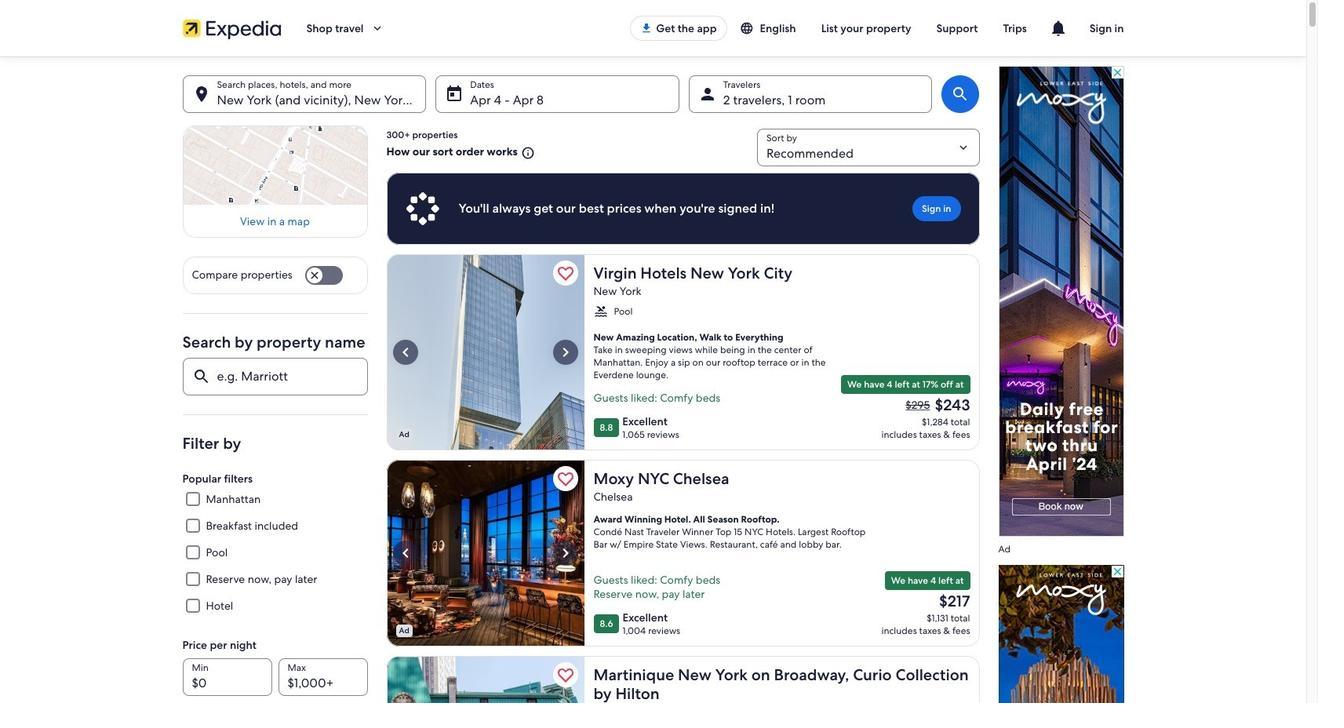 Task type: describe. For each thing, give the bounding box(es) containing it.
$1,000 and above, Maximum, Price per night text field
[[278, 659, 368, 697]]

show previous image for moxy nyc chelsea image
[[396, 544, 415, 563]]

search image
[[952, 85, 971, 104]]

download the app button image
[[641, 22, 653, 35]]

exterior image for first room image from the top
[[387, 254, 585, 451]]

communication center icon image
[[1050, 19, 1068, 38]]

static map image image
[[183, 126, 368, 205]]

2 room image from the top
[[585, 656, 782, 703]]

show previous image for virgin hotels new york city image
[[396, 343, 415, 362]]

0 horizontal spatial small image
[[518, 146, 535, 160]]

2 horizontal spatial small image
[[740, 21, 760, 35]]

show next image for virgin hotels new york city image
[[556, 343, 575, 362]]

trailing image
[[370, 21, 384, 35]]



Task type: locate. For each thing, give the bounding box(es) containing it.
1 room image from the top
[[585, 254, 782, 451]]

1 exterior image from the top
[[387, 254, 585, 451]]

2 vertical spatial small image
[[594, 305, 608, 319]]

exterior image
[[387, 254, 585, 451], [387, 656, 585, 703]]

2 exterior image from the top
[[387, 656, 585, 703]]

1 vertical spatial exterior image
[[387, 656, 585, 703]]

0 vertical spatial room image
[[585, 254, 782, 451]]

show next image for moxy nyc chelsea image
[[556, 544, 575, 563]]

garden image
[[585, 460, 782, 647]]

0 vertical spatial small image
[[740, 21, 760, 35]]

exterior image for 1st room image from the bottom of the page
[[387, 656, 585, 703]]

bar (on property) image
[[387, 460, 585, 647]]

0 vertical spatial exterior image
[[387, 254, 585, 451]]

1 horizontal spatial small image
[[594, 305, 608, 319]]

room image
[[585, 254, 782, 451], [585, 656, 782, 703]]

$0, Minimum, Price per night text field
[[183, 659, 272, 697]]

1 vertical spatial small image
[[518, 146, 535, 160]]

expedia logo image
[[183, 17, 281, 39]]

1 vertical spatial room image
[[585, 656, 782, 703]]

small image
[[740, 21, 760, 35], [518, 146, 535, 160], [594, 305, 608, 319]]



Task type: vqa. For each thing, say whether or not it's contained in the screenshot.
Save Hilton Garden Inn Austin University Capitol District to a trip option
no



